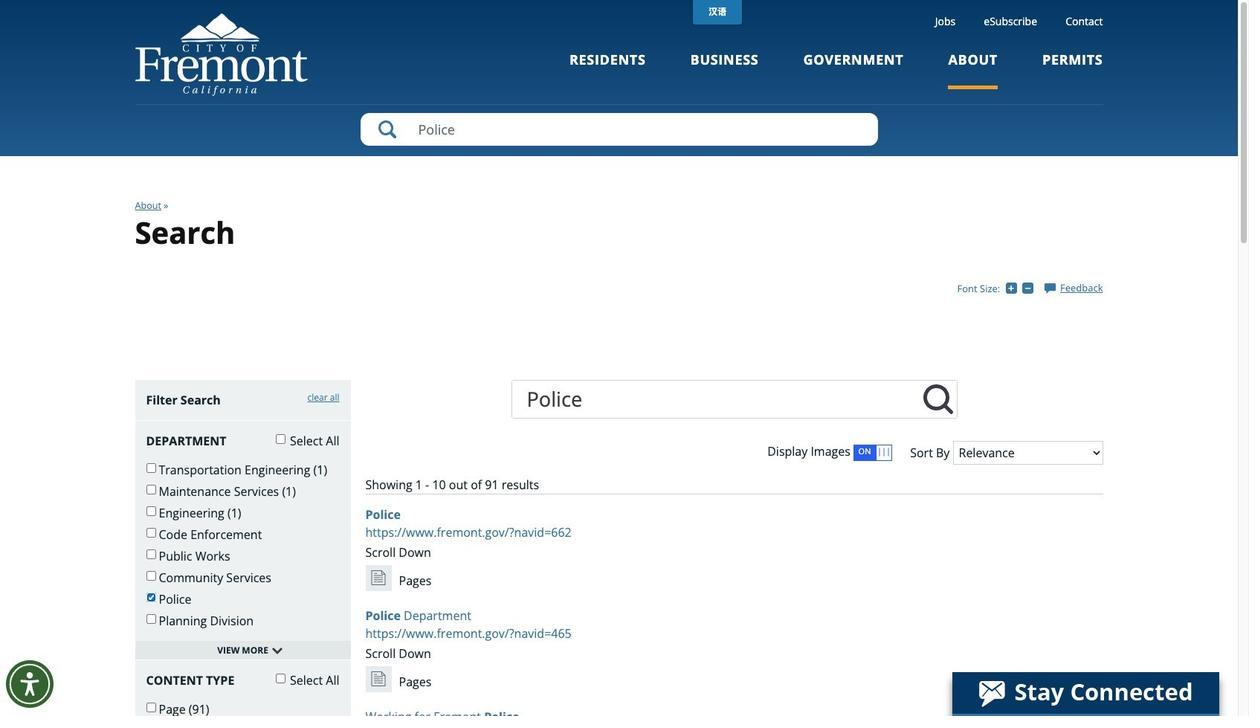 Task type: vqa. For each thing, say whether or not it's contained in the screenshot.
the topmost County
no



Task type: describe. For each thing, give the bounding box(es) containing it.
stay connected image
[[953, 673, 1219, 714]]



Task type: locate. For each thing, give the bounding box(es) containing it.
None checkbox
[[146, 463, 156, 473], [146, 485, 156, 495], [146, 550, 156, 559], [146, 571, 156, 581], [146, 593, 156, 603], [146, 703, 156, 713], [146, 463, 156, 473], [146, 485, 156, 495], [146, 550, 156, 559], [146, 571, 156, 581], [146, 593, 156, 603], [146, 703, 156, 713]]

Search... text field
[[512, 381, 920, 418]]

None text field
[[920, 381, 957, 418]]

None checkbox
[[276, 434, 286, 444], [146, 507, 156, 516], [146, 528, 156, 538], [146, 614, 156, 624], [276, 674, 286, 684], [276, 434, 286, 444], [146, 507, 156, 516], [146, 528, 156, 538], [146, 614, 156, 624], [276, 674, 286, 684]]

Search text field
[[360, 113, 878, 146]]



